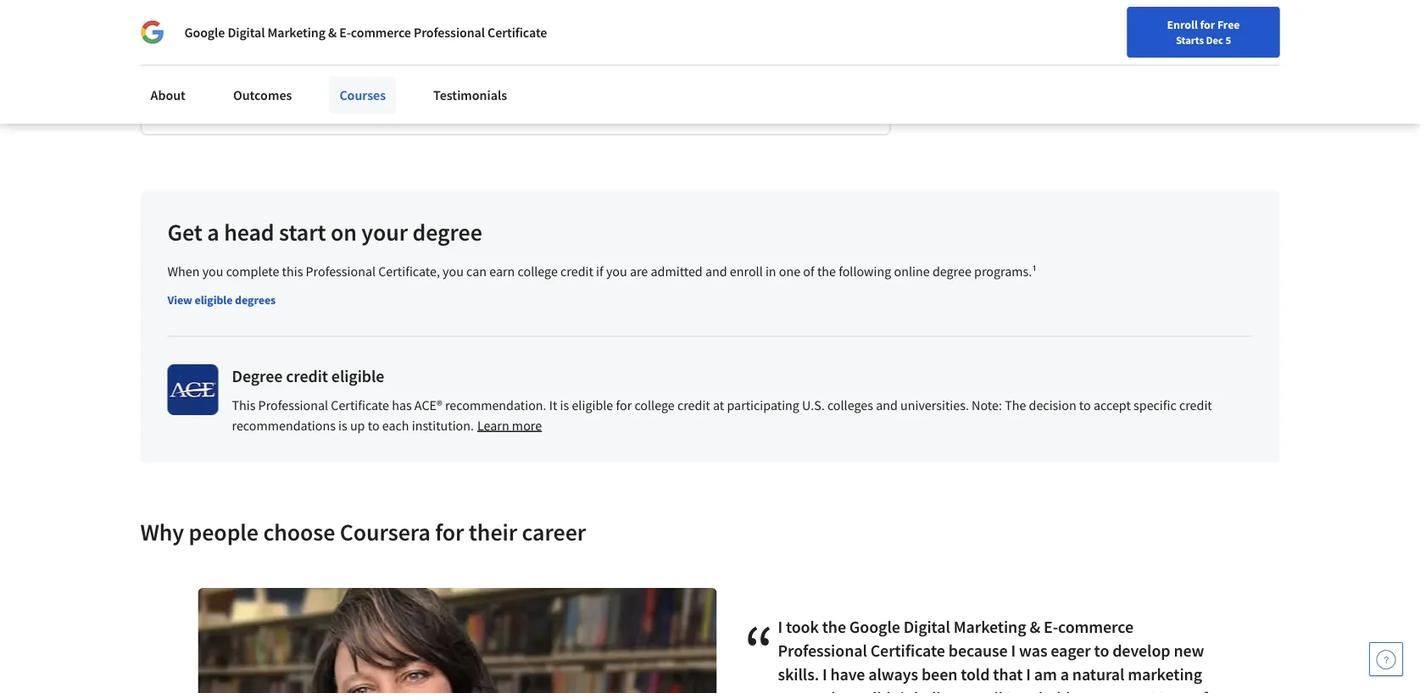 Task type: describe. For each thing, give the bounding box(es) containing it.
i took the google digital marketing & e-commerce professional certificate because i was eager to develop new skills. i have always been told that i am a natural marketing person but i didn't believe until i took this program. many
[[778, 617, 1208, 694]]

this
[[232, 397, 256, 414]]

eager
[[1051, 641, 1091, 662]]

email marketing analytics
[[179, 94, 307, 110]]

always
[[868, 665, 918, 686]]

of
[[803, 263, 815, 280]]

1 vertical spatial eligible
[[331, 366, 384, 387]]

view eligible degrees button
[[167, 292, 276, 309]]

show notifications image
[[1191, 21, 1212, 42]]

didn't
[[867, 688, 911, 694]]

develop
[[1113, 641, 1170, 662]]

courses
[[339, 86, 386, 103]]

5
[[1225, 33, 1231, 47]]

been
[[922, 665, 957, 686]]

get a head start on your degree
[[167, 218, 482, 248]]

email for email marketing analytics
[[179, 94, 207, 110]]

outcomes link
[[223, 76, 302, 114]]

about
[[150, 86, 186, 103]]

it
[[549, 397, 557, 414]]

recommendations
[[232, 418, 336, 434]]

0 vertical spatial marketing
[[210, 94, 261, 110]]

learn more link
[[477, 418, 542, 434]]

to left accept
[[1079, 397, 1091, 414]]

0 horizontal spatial marketing
[[268, 24, 326, 41]]

online
[[894, 263, 930, 280]]

start
[[279, 218, 326, 248]]

college inside the this professional certificate has ace® recommendation. it is eligible for college credit at participating u.s. colleges and universities. note: the decision to accept specific credit recommendations is up to each institution.
[[635, 397, 675, 414]]

degrees
[[235, 293, 276, 308]]

your
[[361, 218, 408, 248]]

when
[[167, 263, 200, 280]]

to inside the i took the google digital marketing & e-commerce professional certificate because i was eager to develop new skills. i have always been told that i am a natural marketing person but i didn't believe until i took this program. many
[[1094, 641, 1109, 662]]

programs.¹
[[974, 263, 1037, 280]]

learn more
[[477, 418, 542, 434]]

eligible inside the this professional certificate has ace® recommendation. it is eligible for college credit at participating u.s. colleges and universities. note: the decision to accept specific credit recommendations is up to each institution.
[[572, 397, 613, 414]]

credit right specific
[[1179, 397, 1212, 414]]

together
[[221, 13, 270, 30]]

this professional certificate has ace® recommendation. it is eligible for college credit at participating u.s. colleges and universities. note: the decision to accept specific credit recommendations is up to each institution.
[[232, 397, 1212, 434]]

decision
[[1029, 397, 1077, 414]]

view
[[167, 293, 192, 308]]

credit right degree
[[286, 366, 328, 387]]

0 horizontal spatial and
[[705, 263, 727, 280]]

colleges
[[827, 397, 873, 414]]

credit left at
[[677, 397, 710, 414]]

0 vertical spatial college
[[518, 263, 558, 280]]

view eligible degrees
[[167, 293, 276, 308]]

person
[[778, 688, 828, 694]]

but
[[831, 688, 856, 694]]

believe
[[914, 688, 966, 694]]

degree credit eligible
[[232, 366, 384, 387]]

until
[[969, 688, 1003, 694]]

google inside the i took the google digital marketing & e-commerce professional certificate because i was eager to develop new skills. i have always been told that i am a natural marketing person but i didn't believe until i took this program. many
[[849, 617, 900, 638]]

i right "but"
[[859, 688, 864, 694]]

outcomes
[[233, 86, 292, 103]]

i down "that"
[[1006, 688, 1011, 694]]

specific
[[1134, 397, 1177, 414]]

skills you'll gain
[[172, 61, 264, 78]]

this inside the i took the google digital marketing & e-commerce professional certificate because i was eager to develop new skills. i have always been told that i am a natural marketing person but i didn't believe until i took this program. many
[[1051, 688, 1078, 694]]

commerce inside the i took the google digital marketing & e-commerce professional certificate because i was eager to develop new skills. i have always been told that i am a natural marketing person but i didn't believe until i took this program. many
[[1058, 617, 1134, 638]]

courses link
[[329, 76, 396, 114]]

following
[[839, 263, 891, 280]]

contact management
[[431, 94, 538, 110]]

0 vertical spatial the
[[817, 263, 836, 280]]

are
[[630, 263, 648, 280]]

starts
[[1176, 33, 1204, 47]]

that
[[993, 665, 1023, 686]]

0 vertical spatial degree
[[413, 218, 482, 248]]

1 vertical spatial took
[[1014, 688, 1047, 694]]

why
[[140, 518, 184, 548]]

new
[[1174, 641, 1204, 662]]

skills
[[172, 61, 202, 78]]

certificate inside the this professional certificate has ace® recommendation. it is eligible for college credit at participating u.s. colleges and universities. note: the decision to accept specific credit recommendations is up to each institution.
[[331, 397, 389, 414]]

ace®
[[414, 397, 442, 414]]

free
[[1217, 17, 1240, 32]]

skills.
[[778, 665, 819, 686]]

0 horizontal spatial google
[[184, 24, 225, 41]]

present
[[434, 13, 478, 30]]

on
[[331, 218, 357, 248]]

google digital marketing & e-commerce professional certificate
[[184, 24, 547, 41]]

their
[[469, 518, 517, 548]]

because
[[949, 641, 1008, 662]]

earn
[[489, 263, 515, 280]]

accept
[[1094, 397, 1131, 414]]

participating
[[727, 397, 799, 414]]

u.s.
[[802, 397, 825, 414]]

coursera
[[340, 518, 431, 548]]

management
[[472, 94, 538, 110]]

professional inside the this professional certificate has ace® recommendation. it is eligible for college credit at participating u.s. colleges and universities. note: the decision to accept specific credit recommendations is up to each institution.
[[258, 397, 328, 414]]

a inside the i took the google digital marketing & e-commerce professional certificate because i was eager to develop new skills. i have always been told that i am a natural marketing person but i didn't believe until i took this program. many
[[1060, 665, 1069, 686]]

to right resume
[[420, 13, 432, 30]]

0 horizontal spatial took
[[786, 617, 819, 638]]

certificate,
[[378, 263, 440, 280]]

degree
[[232, 366, 283, 387]]

e- inside the i took the google digital marketing & e-commerce professional certificate because i was eager to develop new skills. i have always been told that i am a natural marketing person but i didn't believe until i took this program. many
[[1044, 617, 1058, 638]]

marketing inside the i took the google digital marketing & e-commerce professional certificate because i was eager to develop new skills. i have always been told that i am a natural marketing person but i didn't believe until i took this program. many
[[1128, 665, 1202, 686]]

put together a portfolio and/or resume to present to employers
[[199, 13, 554, 30]]

you'll
[[205, 61, 237, 78]]

resume
[[375, 13, 417, 30]]

for inside enroll for free starts dec 5
[[1200, 17, 1215, 32]]

digital inside the i took the google digital marketing & e-commerce professional certificate because i was eager to develop new skills. i have always been told that i am a natural marketing person but i didn't believe until i took this program. many
[[904, 617, 950, 638]]

testimonials link
[[423, 76, 517, 114]]

i left have
[[822, 665, 827, 686]]

people
[[189, 518, 259, 548]]

analytics
[[263, 94, 307, 110]]

testimonials
[[433, 86, 507, 103]]



Task type: vqa. For each thing, say whether or not it's contained in the screenshot.
the left marketing
yes



Task type: locate. For each thing, give the bounding box(es) containing it.
am
[[1034, 665, 1057, 686]]

0 vertical spatial this
[[282, 263, 303, 280]]

and right colleges
[[876, 397, 898, 414]]

english
[[1095, 19, 1136, 36]]

0 vertical spatial and
[[705, 263, 727, 280]]

marketing down you'll
[[210, 94, 261, 110]]

1 vertical spatial and
[[876, 397, 898, 414]]

for
[[1200, 17, 1215, 32], [616, 397, 632, 414], [435, 518, 464, 548]]

degree
[[413, 218, 482, 248], [933, 263, 972, 280]]

1 vertical spatial the
[[822, 617, 846, 638]]

marketing down develop
[[1128, 665, 1202, 686]]

english button
[[1064, 0, 1167, 55]]

marketing up because
[[954, 617, 1026, 638]]

ace logo image
[[167, 365, 218, 416]]

1 vertical spatial commerce
[[1058, 617, 1134, 638]]

is left up
[[338, 418, 347, 434]]

you left the 'can'
[[443, 263, 464, 280]]

2 horizontal spatial a
[[1060, 665, 1069, 686]]

has
[[392, 397, 412, 414]]

about link
[[140, 76, 196, 114]]

up
[[350, 418, 365, 434]]

& left resume
[[328, 24, 337, 41]]

1 horizontal spatial this
[[1051, 688, 1078, 694]]

0 horizontal spatial certificate
[[331, 397, 389, 414]]

2 you from the left
[[443, 263, 464, 280]]

enroll
[[1167, 17, 1198, 32]]

is
[[560, 397, 569, 414], [338, 418, 347, 434]]

help center image
[[1376, 649, 1396, 670]]

was
[[1019, 641, 1047, 662]]

and inside the this professional certificate has ace® recommendation. it is eligible for college credit at participating u.s. colleges and universities. note: the decision to accept specific credit recommendations is up to each institution.
[[876, 397, 898, 414]]

learn
[[477, 418, 509, 434]]

0 vertical spatial marketing
[[268, 24, 326, 41]]

professional
[[414, 24, 485, 41], [306, 263, 376, 280], [258, 397, 328, 414], [778, 641, 867, 662]]

you right if
[[606, 263, 627, 280]]

enroll
[[730, 263, 763, 280]]

1 horizontal spatial marketing
[[1128, 665, 1202, 686]]

google up skills you'll gain
[[184, 24, 225, 41]]

0 vertical spatial &
[[328, 24, 337, 41]]

credit left if
[[560, 263, 593, 280]]

2 email from the left
[[336, 94, 364, 110]]

0 horizontal spatial eligible
[[195, 293, 233, 308]]

for up dec
[[1200, 17, 1215, 32]]

professional down on
[[306, 263, 376, 280]]

e- up was
[[1044, 617, 1058, 638]]

choose
[[263, 518, 335, 548]]

0 horizontal spatial commerce
[[351, 24, 411, 41]]

digital up been
[[904, 617, 950, 638]]

put
[[199, 13, 218, 30]]

can
[[466, 263, 487, 280]]

a
[[272, 13, 279, 30], [207, 218, 219, 248], [1060, 665, 1069, 686]]

took down am
[[1014, 688, 1047, 694]]

1 you from the left
[[202, 263, 223, 280]]

marketing inside the i took the google digital marketing & e-commerce professional certificate because i was eager to develop new skills. i have always been told that i am a natural marketing person but i didn't believe until i took this program. many
[[954, 617, 1026, 638]]

1 horizontal spatial degree
[[933, 263, 972, 280]]

a right get
[[207, 218, 219, 248]]

0 horizontal spatial college
[[518, 263, 558, 280]]

email writing
[[336, 94, 402, 110]]

enroll for free starts dec 5
[[1167, 17, 1240, 47]]

to up natural
[[1094, 641, 1109, 662]]

commerce up courses
[[351, 24, 411, 41]]

degree up the 'can'
[[413, 218, 482, 248]]

eligible up up
[[331, 366, 384, 387]]

1 horizontal spatial digital
[[904, 617, 950, 638]]

professional inside the i took the google digital marketing & e-commerce professional certificate because i was eager to develop new skills. i have always been told that i am a natural marketing person but i didn't believe until i took this program. many
[[778, 641, 867, 662]]

1 vertical spatial this
[[1051, 688, 1078, 694]]

to right up
[[368, 418, 379, 434]]

i left was
[[1011, 641, 1016, 662]]

writing
[[366, 94, 402, 110]]

program.
[[1081, 688, 1148, 694]]

professional up testimonials
[[414, 24, 485, 41]]

certificate inside the i took the google digital marketing & e-commerce professional certificate because i was eager to develop new skills. i have always been told that i am a natural marketing person but i didn't believe until i took this program. many
[[870, 641, 945, 662]]

2 vertical spatial eligible
[[572, 397, 613, 414]]

1 vertical spatial digital
[[904, 617, 950, 638]]

None search field
[[242, 11, 649, 45]]

a right together in the top of the page
[[272, 13, 279, 30]]

1 vertical spatial a
[[207, 218, 219, 248]]

email down skills
[[179, 94, 207, 110]]

you
[[202, 263, 223, 280], [443, 263, 464, 280], [606, 263, 627, 280]]

note:
[[972, 397, 1002, 414]]

this
[[282, 263, 303, 280], [1051, 688, 1078, 694]]

this down am
[[1051, 688, 1078, 694]]

1 horizontal spatial you
[[443, 263, 464, 280]]

i up the skills.
[[778, 617, 783, 638]]

for left their
[[435, 518, 464, 548]]

1 horizontal spatial marketing
[[954, 617, 1026, 638]]

one
[[779, 263, 801, 280]]

1 vertical spatial college
[[635, 397, 675, 414]]

the right of
[[817, 263, 836, 280]]

and left enroll
[[705, 263, 727, 280]]

0 vertical spatial certificate
[[488, 24, 547, 41]]

complete
[[226, 263, 279, 280]]

certificate right present
[[488, 24, 547, 41]]

1 vertical spatial &
[[1030, 617, 1040, 638]]

eligible inside button
[[195, 293, 233, 308]]

0 vertical spatial commerce
[[351, 24, 411, 41]]

& up was
[[1030, 617, 1040, 638]]

have
[[830, 665, 865, 686]]

0 horizontal spatial e-
[[339, 24, 351, 41]]

admitted
[[651, 263, 703, 280]]

why people choose coursera for their career
[[140, 518, 586, 548]]

0 horizontal spatial &
[[328, 24, 337, 41]]

1 vertical spatial for
[[616, 397, 632, 414]]

0 horizontal spatial this
[[282, 263, 303, 280]]

this right complete on the top of page
[[282, 263, 303, 280]]

college left at
[[635, 397, 675, 414]]

1 vertical spatial marketing
[[954, 617, 1026, 638]]

0 vertical spatial for
[[1200, 17, 1215, 32]]

the up have
[[822, 617, 846, 638]]

0 vertical spatial a
[[272, 13, 279, 30]]

the
[[1005, 397, 1026, 414]]

3 you from the left
[[606, 263, 627, 280]]

1 horizontal spatial email
[[336, 94, 364, 110]]

email left 'writing'
[[336, 94, 364, 110]]

eligible right view
[[195, 293, 233, 308]]

e- right portfolio
[[339, 24, 351, 41]]

the inside the i took the google digital marketing & e-commerce professional certificate because i was eager to develop new skills. i have always been told that i am a natural marketing person but i didn't believe until i took this program. many
[[822, 617, 846, 638]]

1 horizontal spatial eligible
[[331, 366, 384, 387]]

0 vertical spatial took
[[786, 617, 819, 638]]

0 horizontal spatial degree
[[413, 218, 482, 248]]

eligible
[[195, 293, 233, 308], [331, 366, 384, 387], [572, 397, 613, 414]]

more
[[512, 418, 542, 434]]

1 horizontal spatial google
[[849, 617, 900, 638]]

1 vertical spatial e-
[[1044, 617, 1058, 638]]

1 vertical spatial certificate
[[331, 397, 389, 414]]

0 horizontal spatial for
[[435, 518, 464, 548]]

i left am
[[1026, 665, 1031, 686]]

for right the "it"
[[616, 397, 632, 414]]

2 horizontal spatial eligible
[[572, 397, 613, 414]]

0 horizontal spatial a
[[207, 218, 219, 248]]

email for email writing
[[336, 94, 364, 110]]

universities.
[[900, 397, 969, 414]]

digital up gain
[[228, 24, 265, 41]]

certificate up the always
[[870, 641, 945, 662]]

you right when on the left
[[202, 263, 223, 280]]

0 horizontal spatial email
[[179, 94, 207, 110]]

commerce up eager
[[1058, 617, 1134, 638]]

google image
[[140, 20, 164, 44]]

1 vertical spatial marketing
[[1128, 665, 1202, 686]]

took up the skills.
[[786, 617, 819, 638]]

digital
[[228, 24, 265, 41], [904, 617, 950, 638]]

0 vertical spatial eligible
[[195, 293, 233, 308]]

employers
[[495, 13, 554, 30]]

marketing left and/or
[[268, 24, 326, 41]]

0 horizontal spatial is
[[338, 418, 347, 434]]

contact
[[431, 94, 470, 110]]

0 horizontal spatial marketing
[[210, 94, 261, 110]]

2 vertical spatial for
[[435, 518, 464, 548]]

dec
[[1206, 33, 1223, 47]]

told
[[961, 665, 990, 686]]

and/or
[[334, 13, 372, 30]]

if
[[596, 263, 603, 280]]

2 horizontal spatial for
[[1200, 17, 1215, 32]]

1 horizontal spatial e-
[[1044, 617, 1058, 638]]

in
[[766, 263, 776, 280]]

& inside the i took the google digital marketing & e-commerce professional certificate because i was eager to develop new skills. i have always been told that i am a natural marketing person but i didn't believe until i took this program. many
[[1030, 617, 1040, 638]]

2 vertical spatial certificate
[[870, 641, 945, 662]]

0 horizontal spatial digital
[[228, 24, 265, 41]]

learner jean r usa image
[[198, 589, 717, 694]]

eligible right the "it"
[[572, 397, 613, 414]]

degree right online
[[933, 263, 972, 280]]

the
[[817, 263, 836, 280], [822, 617, 846, 638]]

a right am
[[1060, 665, 1069, 686]]

2 vertical spatial a
[[1060, 665, 1069, 686]]

google
[[184, 24, 225, 41], [849, 617, 900, 638]]

when you complete this professional certificate, you can earn college credit if you are admitted and enroll in one of the following online degree programs.¹
[[167, 263, 1037, 280]]

credit
[[560, 263, 593, 280], [286, 366, 328, 387], [677, 397, 710, 414], [1179, 397, 1212, 414]]

get
[[167, 218, 202, 248]]

0 vertical spatial e-
[[339, 24, 351, 41]]

1 vertical spatial is
[[338, 418, 347, 434]]

1 horizontal spatial is
[[560, 397, 569, 414]]

at
[[713, 397, 724, 414]]

and
[[705, 263, 727, 280], [876, 397, 898, 414]]

certificate up up
[[331, 397, 389, 414]]

1 horizontal spatial commerce
[[1058, 617, 1134, 638]]

is right the "it"
[[560, 397, 569, 414]]

professional up the skills.
[[778, 641, 867, 662]]

0 vertical spatial is
[[560, 397, 569, 414]]

for inside the this professional certificate has ace® recommendation. it is eligible for college credit at participating u.s. colleges and universities. note: the decision to accept specific credit recommendations is up to each institution.
[[616, 397, 632, 414]]

0 vertical spatial digital
[[228, 24, 265, 41]]

1 email from the left
[[179, 94, 207, 110]]

i
[[778, 617, 783, 638], [1011, 641, 1016, 662], [822, 665, 827, 686], [1026, 665, 1031, 686], [859, 688, 864, 694], [1006, 688, 1011, 694]]

0 vertical spatial google
[[184, 24, 225, 41]]

google up the always
[[849, 617, 900, 638]]

1 vertical spatial google
[[849, 617, 900, 638]]

1 horizontal spatial and
[[876, 397, 898, 414]]

portfolio
[[282, 13, 331, 30]]

2 horizontal spatial certificate
[[870, 641, 945, 662]]

1 horizontal spatial a
[[272, 13, 279, 30]]

college right earn
[[518, 263, 558, 280]]

0 horizontal spatial you
[[202, 263, 223, 280]]

1 horizontal spatial for
[[616, 397, 632, 414]]

marketing
[[268, 24, 326, 41], [954, 617, 1026, 638]]

1 horizontal spatial took
[[1014, 688, 1047, 694]]

2 horizontal spatial you
[[606, 263, 627, 280]]

email
[[179, 94, 207, 110], [336, 94, 364, 110]]

professional up recommendations
[[258, 397, 328, 414]]

1 horizontal spatial &
[[1030, 617, 1040, 638]]

to right present
[[480, 13, 492, 30]]

1 vertical spatial degree
[[933, 263, 972, 280]]

1 horizontal spatial college
[[635, 397, 675, 414]]

1 horizontal spatial certificate
[[488, 24, 547, 41]]

certificate
[[488, 24, 547, 41], [331, 397, 389, 414], [870, 641, 945, 662]]

career
[[522, 518, 586, 548]]



